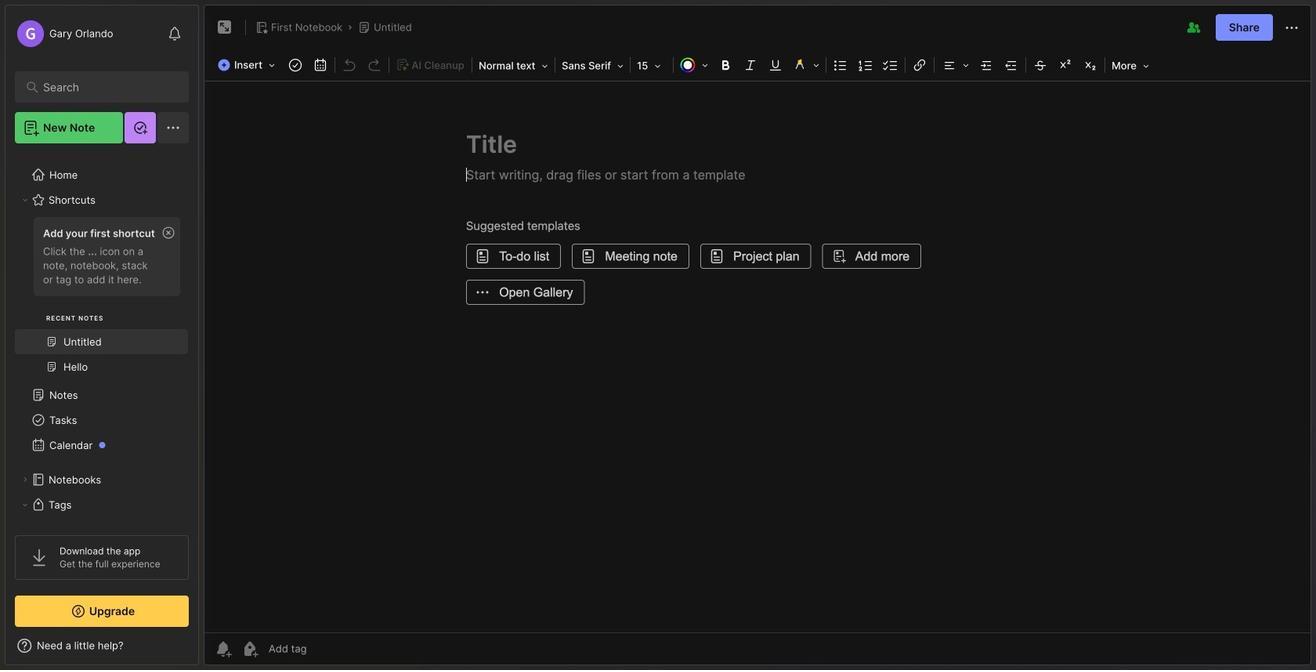 Task type: vqa. For each thing, say whether or not it's contained in the screenshot.
My
no



Task type: describe. For each thing, give the bounding box(es) containing it.
Account field
[[15, 18, 113, 49]]

Insert field
[[214, 54, 283, 76]]

checklist image
[[880, 54, 902, 76]]

Note Editor text field
[[205, 81, 1312, 633]]

Font family field
[[557, 55, 629, 77]]

tree inside main element
[[5, 153, 198, 670]]

add tag image
[[241, 640, 259, 658]]

Add tag field
[[267, 642, 385, 656]]

numbered list image
[[855, 54, 877, 76]]

bulleted list image
[[830, 54, 852, 76]]

Font size field
[[633, 55, 672, 77]]

note window element
[[204, 5, 1312, 669]]

More actions field
[[1283, 18, 1302, 37]]

underline image
[[765, 54, 787, 76]]



Task type: locate. For each thing, give the bounding box(es) containing it.
calendar event image
[[310, 54, 332, 76]]

outdent image
[[1001, 54, 1023, 76]]

expand note image
[[216, 18, 234, 37]]

Search text field
[[43, 80, 168, 95]]

WHAT'S NEW field
[[5, 633, 198, 658]]

Font color field
[[676, 54, 713, 76]]

More field
[[1108, 55, 1155, 77]]

Heading level field
[[474, 55, 554, 77]]

more actions image
[[1283, 18, 1302, 37]]

strikethrough image
[[1030, 54, 1052, 76]]

group
[[15, 212, 188, 389]]

Alignment field
[[937, 54, 975, 76]]

none search field inside main element
[[43, 78, 168, 96]]

tree
[[5, 153, 198, 670]]

expand tags image
[[20, 500, 30, 510]]

main element
[[0, 0, 204, 670]]

insert link image
[[909, 54, 931, 76]]

italic image
[[740, 54, 762, 76]]

superscript image
[[1055, 54, 1077, 76]]

task image
[[285, 54, 307, 76]]

add a reminder image
[[214, 640, 233, 658]]

expand notebooks image
[[20, 475, 30, 484]]

Highlight field
[[789, 54, 825, 76]]

group inside tree
[[15, 212, 188, 389]]

click to collapse image
[[198, 641, 210, 660]]

subscript image
[[1080, 54, 1102, 76]]

bold image
[[715, 54, 737, 76]]

None search field
[[43, 78, 168, 96]]

indent image
[[976, 54, 998, 76]]



